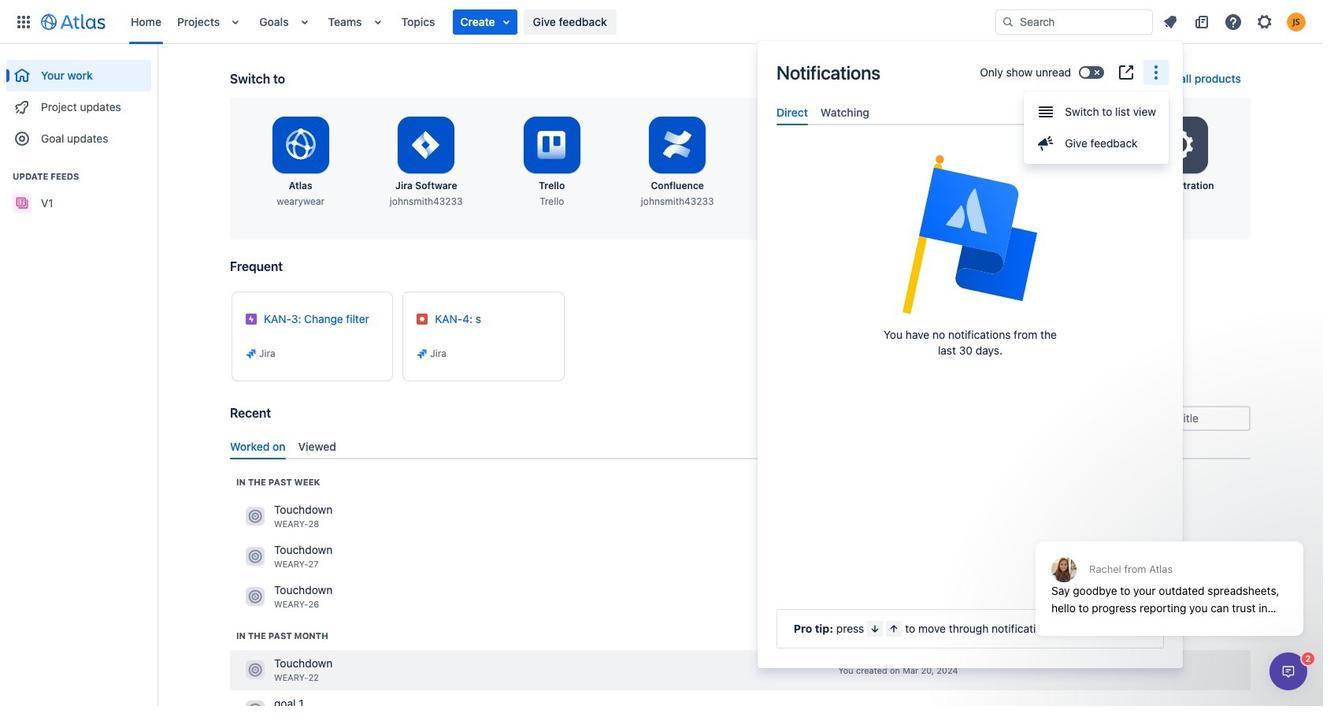 Task type: vqa. For each thing, say whether or not it's contained in the screenshot.
bottom townsquare icon
no



Task type: describe. For each thing, give the bounding box(es) containing it.
notifications image
[[1162, 12, 1180, 31]]

3 townsquare image from the top
[[246, 587, 265, 606]]

Filter by title field
[[1113, 407, 1250, 429]]

1 vertical spatial heading
[[236, 476, 320, 488]]

more image
[[1147, 63, 1166, 82]]

1 horizontal spatial list
[[1157, 9, 1314, 34]]

Search field
[[996, 9, 1154, 34]]

help image
[[1225, 12, 1243, 31]]

2 vertical spatial heading
[[236, 629, 328, 642]]

settings image
[[1256, 12, 1275, 31]]

arrow down image
[[869, 623, 882, 635]]

search image
[[1002, 15, 1015, 28]]



Task type: locate. For each thing, give the bounding box(es) containing it.
open notifications in a new tab image
[[1117, 63, 1136, 82]]

1 vertical spatial tab list
[[224, 433, 1258, 459]]

jira image
[[416, 348, 429, 360], [416, 348, 429, 360]]

settings image
[[1162, 126, 1200, 164]]

4 townsquare image from the top
[[246, 661, 265, 680]]

0 vertical spatial heading
[[6, 170, 151, 183]]

tab list
[[771, 99, 1171, 125], [224, 433, 1258, 459]]

1 townsquare image from the top
[[246, 507, 265, 526]]

switch to... image
[[14, 12, 33, 31]]

dialog
[[758, 41, 1184, 668], [1028, 503, 1312, 648], [1270, 652, 1308, 690]]

2 townsquare image from the top
[[246, 547, 265, 566]]

list item inside list
[[453, 9, 517, 34]]

jira image
[[245, 348, 258, 360], [245, 348, 258, 360]]

None search field
[[996, 9, 1154, 34]]

heading
[[6, 170, 151, 183], [236, 476, 320, 488], [236, 629, 328, 642]]

tab panel
[[771, 125, 1171, 140]]

arrow up image
[[888, 623, 901, 635]]

account image
[[1288, 12, 1307, 31]]

group
[[6, 44, 151, 159], [1025, 91, 1169, 164], [6, 154, 151, 224]]

townsquare image
[[246, 701, 265, 706]]

townsquare image
[[246, 507, 265, 526], [246, 547, 265, 566], [246, 587, 265, 606], [246, 661, 265, 680]]

top element
[[9, 0, 996, 44]]

list item
[[453, 9, 517, 34]]

banner
[[0, 0, 1324, 44]]

0 horizontal spatial list
[[123, 0, 996, 44]]

0 vertical spatial tab list
[[771, 99, 1171, 125]]

search image
[[1117, 411, 1130, 424]]

list
[[123, 0, 996, 44], [1157, 9, 1314, 34]]



